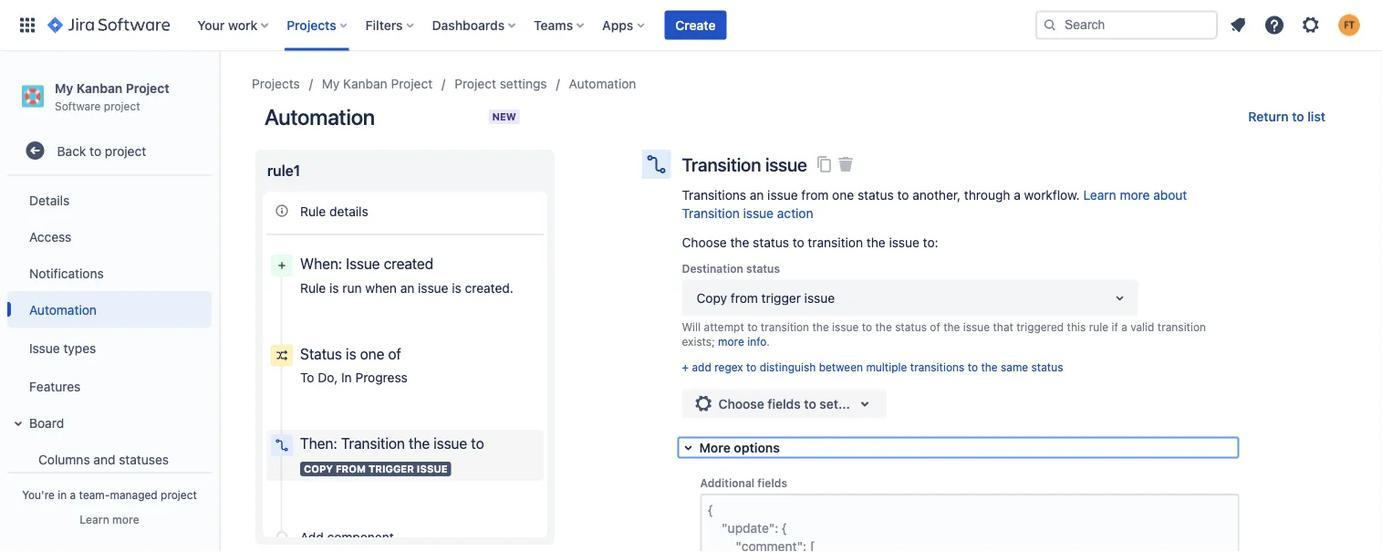 Task type: describe. For each thing, give the bounding box(es) containing it.
fields for choose
[[768, 396, 801, 411]]

transition down action
[[808, 235, 863, 250]]

your
[[197, 17, 225, 32]]

fields for additional
[[758, 476, 787, 489]]

projects link
[[252, 73, 300, 95]]

2 vertical spatial transition
[[341, 435, 405, 452]]

transitions
[[682, 187, 746, 203]]

choose fields to set...
[[719, 396, 850, 411]]

back to project
[[57, 143, 146, 158]]

0 vertical spatial an
[[750, 187, 764, 203]]

banner containing your work
[[0, 0, 1382, 51]]

your work
[[197, 17, 258, 32]]

notifications
[[29, 265, 104, 280]]

created.
[[465, 280, 514, 295]]

issue types
[[29, 340, 96, 355]]

project for my kanban project software project
[[126, 80, 169, 95]]

group containing details
[[4, 176, 212, 552]]

more for learn more about transition issue action
[[1120, 187, 1150, 203]]

features link
[[7, 368, 212, 404]]

automation for project settings
[[569, 76, 636, 91]]

1 horizontal spatial more
[[718, 335, 744, 348]]

additional fields
[[700, 476, 787, 489]]

list
[[1308, 109, 1326, 124]]

access link
[[7, 218, 212, 255]]

projects button
[[281, 10, 355, 40]]

about
[[1153, 187, 1187, 203]]

0 horizontal spatial copy
[[304, 463, 333, 474]]

in
[[341, 370, 352, 385]]

one inside status is one of to do, in progress
[[360, 345, 384, 362]]

through
[[964, 187, 1011, 203]]

appswitcher icon image
[[16, 14, 38, 36]]

to
[[300, 370, 314, 385]]

learn more about transition issue action link
[[682, 187, 1187, 221]]

kanban for my kanban project software project
[[76, 80, 122, 95]]

learn more
[[80, 513, 139, 526]]

progress
[[355, 370, 408, 385]]

types
[[63, 340, 96, 355]]

transition inside the learn more about transition issue action
[[682, 206, 740, 221]]

project settings
[[455, 76, 547, 91]]

automation for notifications
[[29, 302, 97, 317]]

destination status element
[[682, 280, 1138, 316]]

0 vertical spatial from
[[801, 187, 829, 203]]

info
[[747, 335, 767, 348]]

of inside status is one of to do, in progress
[[388, 345, 401, 362]]

help image
[[1264, 14, 1286, 36]]

workflow.
[[1024, 187, 1080, 203]]

add component button
[[266, 521, 544, 552]]

destination
[[682, 262, 744, 275]]

this
[[1067, 321, 1086, 333]]

back
[[57, 143, 86, 158]]

attempt
[[704, 321, 744, 333]]

automation link for project settings
[[569, 73, 636, 95]]

to:
[[923, 235, 939, 250]]

0 vertical spatial transition
[[682, 153, 761, 175]]

2 vertical spatial project
[[161, 488, 197, 501]]

1 horizontal spatial a
[[1014, 187, 1021, 203]]

issue inside destination status element
[[804, 290, 835, 305]]

learn for learn more
[[80, 513, 109, 526]]

then: transition the issue to
[[300, 435, 484, 452]]

columns and statuses
[[38, 451, 169, 467]]

apps
[[602, 17, 634, 32]]

set...
[[820, 396, 850, 411]]

managed
[[110, 488, 158, 501]]

do,
[[318, 370, 338, 385]]

rule
[[1089, 321, 1109, 333]]

0 horizontal spatial is
[[329, 280, 339, 295]]

board
[[29, 415, 64, 430]]

a inside will attempt to transition the issue to the status of the issue that triggered this rule if a valid transition exists;
[[1121, 321, 1128, 333]]

project for my kanban project
[[391, 76, 433, 91]]

create
[[675, 17, 716, 32]]

+
[[682, 361, 689, 374]]

action
[[777, 206, 813, 221]]

you're in a team-managed project
[[22, 488, 197, 501]]

0 vertical spatial one
[[832, 187, 854, 203]]

an inside when: issue created rule is run when an issue is created.
[[400, 280, 415, 295]]

of inside will attempt to transition the issue to the status of the issue that triggered this rule if a valid transition exists;
[[930, 321, 940, 333]]

choose for choose the status to transition the issue to:
[[682, 235, 727, 250]]

add
[[300, 529, 324, 544]]

0 horizontal spatial copy from trigger issue
[[304, 463, 448, 474]]

my kanban project software project
[[55, 80, 169, 112]]

choose for choose fields to set...
[[719, 396, 764, 411]]

back to project link
[[7, 132, 212, 169]]

project inside my kanban project software project
[[104, 99, 140, 112]]

issue inside when: issue created rule is run when an issue is created.
[[418, 280, 448, 295]]

will attempt to transition the issue to the status of the issue that triggered this rule if a valid transition exists;
[[682, 321, 1206, 348]]

if
[[1112, 321, 1118, 333]]

options
[[734, 440, 780, 455]]

return to list
[[1249, 109, 1326, 124]]

statuses
[[119, 451, 169, 467]]

rule details
[[300, 203, 368, 218]]

rule inside rule details button
[[300, 203, 326, 218]]

trigger inside destination status element
[[762, 290, 801, 305]]

run
[[342, 280, 362, 295]]

expand image
[[854, 393, 876, 415]]

same
[[1001, 361, 1028, 374]]

notifications link
[[7, 255, 212, 291]]

return
[[1249, 109, 1289, 124]]

1 vertical spatial project
[[105, 143, 146, 158]]

2 horizontal spatial project
[[455, 76, 496, 91]]

when:
[[300, 255, 342, 272]]

dashboards
[[432, 17, 505, 32]]

1 horizontal spatial automation
[[265, 104, 375, 130]]

create button
[[665, 10, 727, 40]]

open image
[[1109, 287, 1131, 309]]

none text field inside destination status element
[[691, 289, 695, 307]]

Search field
[[1036, 10, 1218, 40]]

more
[[699, 440, 731, 455]]

valid
[[1131, 321, 1155, 333]]

more info link
[[718, 335, 767, 348]]

choose the status to transition the issue to:
[[682, 235, 939, 250]]

add
[[692, 361, 711, 374]]

my kanban project
[[322, 76, 433, 91]]

my for my kanban project
[[322, 76, 340, 91]]

details link
[[7, 182, 212, 218]]

component
[[327, 529, 394, 544]]



Task type: locate. For each thing, give the bounding box(es) containing it.
when: issue created rule is run when an issue is created.
[[300, 255, 514, 295]]

projects inside popup button
[[287, 17, 336, 32]]

0 horizontal spatial issue
[[29, 340, 60, 355]]

1 horizontal spatial is
[[346, 345, 356, 362]]

automation down notifications
[[29, 302, 97, 317]]

1 rule from the top
[[300, 203, 326, 218]]

choose up destination
[[682, 235, 727, 250]]

in
[[58, 488, 67, 501]]

status inside will attempt to transition the issue to the status of the issue that triggered this rule if a valid transition exists;
[[895, 321, 927, 333]]

group
[[4, 176, 212, 552]]

between
[[819, 361, 863, 374]]

dashboards button
[[427, 10, 523, 40]]

from
[[801, 187, 829, 203], [731, 290, 758, 305], [336, 463, 366, 474]]

2 horizontal spatial more
[[1120, 187, 1150, 203]]

columns and statuses link
[[18, 441, 212, 477]]

copy
[[697, 290, 727, 305], [304, 463, 333, 474]]

project up the details link
[[105, 143, 146, 158]]

one down delete icon
[[832, 187, 854, 203]]

rule left details
[[300, 203, 326, 218]]

transition issue image
[[646, 153, 667, 175]]

1 vertical spatial one
[[360, 345, 384, 362]]

then:
[[300, 435, 337, 452]]

when
[[365, 280, 397, 295]]

from up action
[[801, 187, 829, 203]]

None text field
[[691, 289, 695, 307]]

kanban for my kanban project
[[343, 76, 387, 91]]

0 horizontal spatial trigger
[[368, 463, 414, 474]]

a right if
[[1121, 321, 1128, 333]]

transitions
[[910, 361, 965, 374]]

a right 'in'
[[70, 488, 76, 501]]

0 horizontal spatial automation
[[29, 302, 97, 317]]

0 vertical spatial issue
[[346, 255, 380, 272]]

of down destination status element in the bottom of the page
[[930, 321, 940, 333]]

automation down projects link
[[265, 104, 375, 130]]

your profile and settings image
[[1338, 14, 1360, 36]]

1 vertical spatial automation
[[265, 104, 375, 130]]

close image
[[677, 437, 699, 458]]

2 vertical spatial more
[[112, 513, 139, 526]]

kanban down filters
[[343, 76, 387, 91]]

kanban up the software
[[76, 80, 122, 95]]

1 horizontal spatial my
[[322, 76, 340, 91]]

triggered
[[1017, 321, 1064, 333]]

0 vertical spatial copy from trigger issue
[[697, 290, 835, 305]]

distinguish
[[760, 361, 816, 374]]

1 horizontal spatial copy
[[697, 290, 727, 305]]

fields down options
[[758, 476, 787, 489]]

jira software image
[[47, 14, 170, 36], [47, 14, 170, 36]]

1 horizontal spatial kanban
[[343, 76, 387, 91]]

automation link for notifications
[[7, 291, 212, 328]]

projects for projects popup button
[[287, 17, 336, 32]]

.
[[767, 335, 770, 348]]

0 vertical spatial copy
[[697, 290, 727, 305]]

1 horizontal spatial trigger
[[762, 290, 801, 305]]

sidebar navigation image
[[199, 73, 239, 109]]

project down filters popup button at the left
[[391, 76, 433, 91]]

more
[[1120, 187, 1150, 203], [718, 335, 744, 348], [112, 513, 139, 526]]

new
[[492, 110, 516, 122]]

0 vertical spatial more
[[1120, 187, 1150, 203]]

issue up run
[[346, 255, 380, 272]]

0 vertical spatial fields
[[768, 396, 801, 411]]

rule down when:
[[300, 280, 326, 295]]

0 vertical spatial automation link
[[569, 73, 636, 95]]

an down transition issue
[[750, 187, 764, 203]]

1 vertical spatial automation link
[[7, 291, 212, 328]]

1 horizontal spatial an
[[750, 187, 764, 203]]

destination status
[[682, 262, 780, 275]]

0 vertical spatial trigger
[[762, 290, 801, 305]]

0 horizontal spatial of
[[388, 345, 401, 362]]

project up new
[[455, 76, 496, 91]]

of
[[930, 321, 940, 333], [388, 345, 401, 362]]

learn more button
[[80, 512, 139, 526]]

0 horizontal spatial a
[[70, 488, 76, 501]]

2 horizontal spatial is
[[452, 280, 461, 295]]

kanban
[[343, 76, 387, 91], [76, 80, 122, 95]]

1 vertical spatial more
[[718, 335, 744, 348]]

more inside the learn more about transition issue action
[[1120, 187, 1150, 203]]

1 vertical spatial rule
[[300, 280, 326, 295]]

settings
[[500, 76, 547, 91]]

learn inside the learn more about transition issue action
[[1083, 187, 1116, 203]]

1 horizontal spatial project
[[391, 76, 433, 91]]

banner
[[0, 0, 1382, 51]]

issue types link
[[7, 328, 212, 368]]

0 vertical spatial rule
[[300, 203, 326, 218]]

project right managed
[[161, 488, 197, 501]]

team-
[[79, 488, 110, 501]]

expand image
[[7, 413, 29, 434]]

1 horizontal spatial copy from trigger issue
[[697, 290, 835, 305]]

to inside button
[[1292, 109, 1304, 124]]

issue inside the learn more about transition issue action
[[743, 206, 774, 221]]

project
[[391, 76, 433, 91], [455, 76, 496, 91], [126, 80, 169, 95]]

fields down the distinguish
[[768, 396, 801, 411]]

learn inside button
[[80, 513, 109, 526]]

trigger up .
[[762, 290, 801, 305]]

copy from trigger issue inside destination status element
[[697, 290, 835, 305]]

my
[[322, 76, 340, 91], [55, 80, 73, 95]]

2 vertical spatial a
[[70, 488, 76, 501]]

regex
[[715, 361, 743, 374]]

learn more about transition issue action
[[682, 187, 1187, 221]]

more info .
[[718, 335, 770, 348]]

is up in
[[346, 345, 356, 362]]

automation link down apps
[[569, 73, 636, 95]]

copy from trigger issue down then: transition the issue to
[[304, 463, 448, 474]]

will
[[682, 321, 701, 333]]

1 horizontal spatial learn
[[1083, 187, 1116, 203]]

another,
[[913, 187, 961, 203]]

issue
[[346, 255, 380, 272], [29, 340, 60, 355]]

projects right 'work'
[[287, 17, 336, 32]]

is inside status is one of to do, in progress
[[346, 345, 356, 362]]

transition
[[682, 153, 761, 175], [682, 206, 740, 221], [341, 435, 405, 452]]

projects for projects link
[[252, 76, 300, 91]]

copy down destination
[[697, 290, 727, 305]]

from down then:
[[336, 463, 366, 474]]

rule inside when: issue created rule is run when an issue is created.
[[300, 280, 326, 295]]

transition
[[808, 235, 863, 250], [761, 321, 809, 333], [1158, 321, 1206, 333]]

0 horizontal spatial kanban
[[76, 80, 122, 95]]

more options
[[699, 440, 780, 455]]

automation inside group
[[29, 302, 97, 317]]

transition right the valid
[[1158, 321, 1206, 333]]

rule details button
[[266, 195, 544, 226]]

project right the software
[[104, 99, 140, 112]]

0 vertical spatial a
[[1014, 187, 1021, 203]]

transition right then:
[[341, 435, 405, 452]]

1 vertical spatial copy from trigger issue
[[304, 463, 448, 474]]

1 vertical spatial learn
[[80, 513, 109, 526]]

transition issue
[[682, 153, 807, 175]]

1 horizontal spatial of
[[930, 321, 940, 333]]

0 vertical spatial choose
[[682, 235, 727, 250]]

is
[[329, 280, 339, 295], [452, 280, 461, 295], [346, 345, 356, 362]]

1 horizontal spatial one
[[832, 187, 854, 203]]

from inside destination status element
[[731, 290, 758, 305]]

1 vertical spatial copy
[[304, 463, 333, 474]]

one
[[832, 187, 854, 203], [360, 345, 384, 362]]

1 vertical spatial trigger
[[368, 463, 414, 474]]

more down attempt
[[718, 335, 744, 348]]

0 horizontal spatial more
[[112, 513, 139, 526]]

2 rule from the top
[[300, 280, 326, 295]]

my inside my kanban project software project
[[55, 80, 73, 95]]

learn right workflow.
[[1083, 187, 1116, 203]]

learn down team-
[[80, 513, 109, 526]]

project
[[104, 99, 140, 112], [105, 143, 146, 158], [161, 488, 197, 501]]

1 vertical spatial choose
[[719, 396, 764, 411]]

that
[[993, 321, 1014, 333]]

0 horizontal spatial automation link
[[7, 291, 212, 328]]

of up progress
[[388, 345, 401, 362]]

board button
[[7, 404, 212, 441]]

choose right configure image
[[719, 396, 764, 411]]

1 horizontal spatial automation link
[[569, 73, 636, 95]]

1 vertical spatial a
[[1121, 321, 1128, 333]]

choose fields to set... button
[[682, 389, 887, 418]]

0 vertical spatial of
[[930, 321, 940, 333]]

0 horizontal spatial one
[[360, 345, 384, 362]]

2 vertical spatial automation
[[29, 302, 97, 317]]

teams
[[534, 17, 573, 32]]

0 horizontal spatial learn
[[80, 513, 109, 526]]

1 vertical spatial projects
[[252, 76, 300, 91]]

0 horizontal spatial from
[[336, 463, 366, 474]]

settings image
[[1300, 14, 1322, 36]]

my kanban project link
[[322, 73, 433, 95]]

my right projects link
[[322, 76, 340, 91]]

2 horizontal spatial automation
[[569, 76, 636, 91]]

a
[[1014, 187, 1021, 203], [1121, 321, 1128, 333], [70, 488, 76, 501]]

more for learn more
[[112, 513, 139, 526]]

learn for learn more about transition issue action
[[1083, 187, 1116, 203]]

copy inside destination status element
[[697, 290, 727, 305]]

project settings link
[[455, 73, 547, 95]]

1 horizontal spatial from
[[731, 290, 758, 305]]

an down "created"
[[400, 280, 415, 295]]

copy down then:
[[304, 463, 333, 474]]

transition down transitions
[[682, 206, 740, 221]]

automation down apps
[[569, 76, 636, 91]]

issue inside when: issue created rule is run when an issue is created.
[[346, 255, 380, 272]]

2 vertical spatial from
[[336, 463, 366, 474]]

filters button
[[360, 10, 421, 40]]

to inside dropdown button
[[804, 396, 816, 411]]

teams button
[[528, 10, 591, 40]]

issue inside group
[[29, 340, 60, 355]]

more inside button
[[112, 513, 139, 526]]

more down managed
[[112, 513, 139, 526]]

duplicate image
[[813, 153, 835, 175]]

status is one of to do, in progress
[[300, 345, 408, 385]]

project left sidebar navigation 'image'
[[126, 80, 169, 95]]

1 vertical spatial transition
[[682, 206, 740, 221]]

1 vertical spatial issue
[[29, 340, 60, 355]]

choose
[[682, 235, 727, 250], [719, 396, 764, 411]]

an
[[750, 187, 764, 203], [400, 280, 415, 295]]

2 horizontal spatial a
[[1121, 321, 1128, 333]]

2 horizontal spatial from
[[801, 187, 829, 203]]

my up the software
[[55, 80, 73, 95]]

0 vertical spatial project
[[104, 99, 140, 112]]

from down destination status
[[731, 290, 758, 305]]

1 vertical spatial an
[[400, 280, 415, 295]]

my for my kanban project software project
[[55, 80, 73, 95]]

issue left "types" at the left of the page
[[29, 340, 60, 355]]

projects right sidebar navigation 'image'
[[252, 76, 300, 91]]

more options button
[[677, 437, 1240, 458]]

a right through
[[1014, 187, 1021, 203]]

1 vertical spatial from
[[731, 290, 758, 305]]

apps button
[[597, 10, 652, 40]]

choose inside choose fields to set... dropdown button
[[719, 396, 764, 411]]

status
[[300, 345, 342, 362]]

automation link up "types" at the left of the page
[[7, 291, 212, 328]]

details
[[29, 192, 70, 207]]

0 horizontal spatial project
[[126, 80, 169, 95]]

filters
[[366, 17, 403, 32]]

fields inside dropdown button
[[768, 396, 801, 411]]

details
[[329, 203, 368, 218]]

0 horizontal spatial an
[[400, 280, 415, 295]]

search image
[[1043, 18, 1057, 32]]

0 vertical spatial projects
[[287, 17, 336, 32]]

copy from trigger issue
[[697, 290, 835, 305], [304, 463, 448, 474]]

transition up .
[[761, 321, 809, 333]]

copy from trigger issue up .
[[697, 290, 835, 305]]

transition up transitions
[[682, 153, 761, 175]]

created
[[384, 255, 434, 272]]

project inside my kanban project software project
[[126, 80, 169, 95]]

one up progress
[[360, 345, 384, 362]]

configure image
[[693, 393, 715, 415]]

trigger down then: transition the issue to
[[368, 463, 414, 474]]

more left 'about'
[[1120, 187, 1150, 203]]

additional
[[700, 476, 755, 489]]

kanban inside my kanban project software project
[[76, 80, 122, 95]]

primary element
[[11, 0, 1036, 51]]

is left created.
[[452, 280, 461, 295]]

trigger
[[762, 290, 801, 305], [368, 463, 414, 474]]

1 horizontal spatial issue
[[346, 255, 380, 272]]

columns
[[38, 451, 90, 467]]

to
[[1292, 109, 1304, 124], [90, 143, 101, 158], [897, 187, 909, 203], [793, 235, 804, 250], [747, 321, 758, 333], [862, 321, 872, 333], [746, 361, 757, 374], [968, 361, 978, 374], [804, 396, 816, 411], [471, 435, 484, 452]]

delete image
[[835, 153, 857, 175]]

exists;
[[682, 335, 715, 348]]

multiple
[[866, 361, 907, 374]]

the
[[730, 235, 749, 250], [867, 235, 886, 250], [812, 321, 829, 333], [875, 321, 892, 333], [944, 321, 960, 333], [981, 361, 998, 374], [409, 435, 430, 452]]

0 vertical spatial learn
[[1083, 187, 1116, 203]]

0 vertical spatial automation
[[569, 76, 636, 91]]

is left run
[[329, 280, 339, 295]]

work
[[228, 17, 258, 32]]

notifications image
[[1227, 14, 1249, 36]]

1 vertical spatial fields
[[758, 476, 787, 489]]

1 vertical spatial of
[[388, 345, 401, 362]]

0 horizontal spatial my
[[55, 80, 73, 95]]



Task type: vqa. For each thing, say whether or not it's contained in the screenshot.
Details
yes



